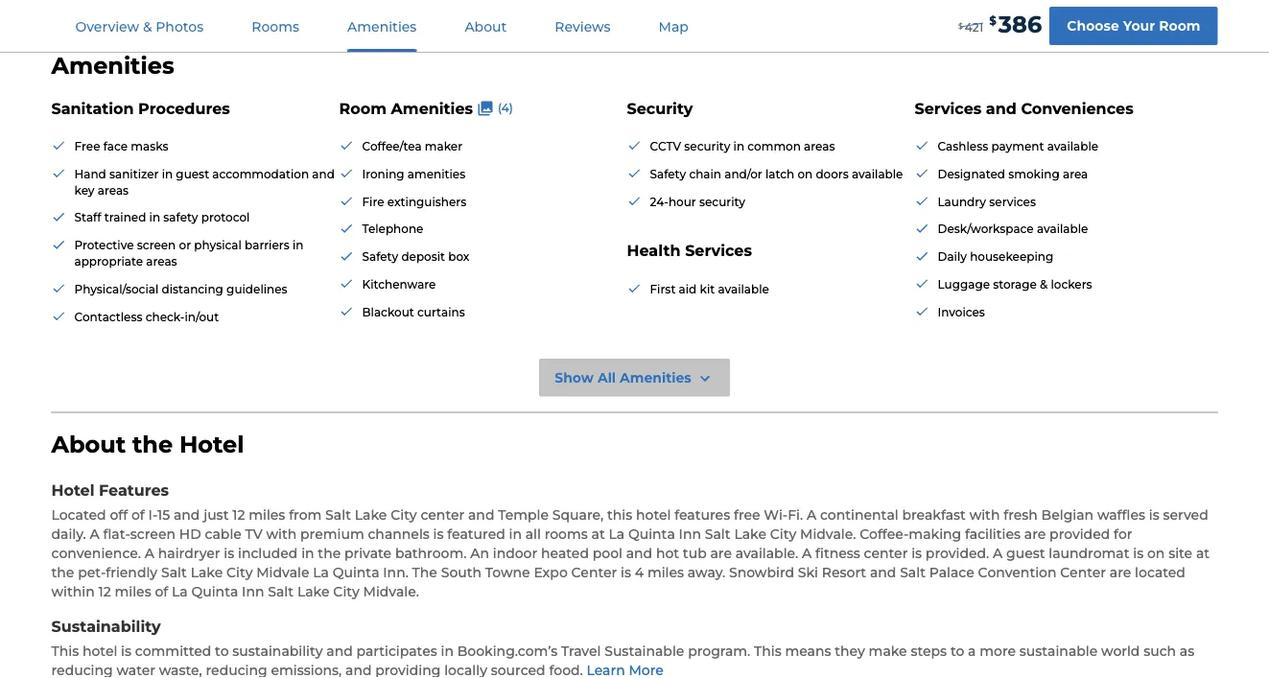 Task type: vqa. For each thing, say whether or not it's contained in the screenshot.
fee to the middle
no



Task type: locate. For each thing, give the bounding box(es) containing it.
rooms
[[545, 526, 588, 542]]

1 vertical spatial midvale.
[[363, 583, 419, 599]]

0 horizontal spatial are
[[710, 545, 732, 561]]

1 center from the left
[[571, 564, 617, 580]]

$ right 421
[[989, 14, 997, 27]]

0 horizontal spatial inn
[[242, 583, 264, 599]]

available up lockers at the top right of page
[[1037, 222, 1088, 236]]

0 vertical spatial screen
[[137, 238, 176, 252]]

are down fresh
[[1024, 526, 1046, 542]]

& left 'photos'
[[143, 18, 152, 35]]

providing
[[375, 662, 441, 678]]

1 horizontal spatial about
[[465, 18, 507, 35]]

lake down midvale
[[297, 583, 330, 599]]

0 horizontal spatial the
[[51, 564, 74, 580]]

services up 'first aid kit available'
[[685, 241, 752, 260]]

areas up physical/social distancing guidelines
[[146, 254, 177, 268]]

quinta up hot
[[628, 526, 675, 542]]

screen down i-
[[130, 526, 176, 542]]

available
[[1047, 139, 1099, 153], [852, 167, 903, 181], [1037, 222, 1088, 236], [718, 282, 769, 296]]

about
[[465, 18, 507, 35], [51, 430, 126, 458]]

choose your room
[[1067, 18, 1201, 34]]

procedures
[[138, 99, 230, 117]]

city
[[391, 506, 417, 523], [770, 526, 797, 542], [226, 564, 253, 580], [333, 583, 360, 599]]

make
[[869, 643, 907, 659]]

1 horizontal spatial to
[[951, 643, 964, 659]]

in
[[734, 139, 745, 153], [162, 167, 173, 181], [149, 211, 160, 225], [293, 238, 304, 252], [509, 526, 522, 542], [301, 545, 314, 561], [441, 643, 454, 659]]

appropriate
[[74, 254, 143, 268]]

safety deposit box
[[362, 250, 470, 264]]

hotel down "sustainability"
[[82, 643, 117, 659]]

screen down staff trained in safety protocol
[[137, 238, 176, 252]]

lake
[[355, 506, 387, 523], [734, 526, 767, 542], [191, 564, 223, 580], [297, 583, 330, 599]]

amenities up room amenities
[[347, 18, 417, 35]]

areas for protective screen or physical barriers in appropriate areas
[[146, 254, 177, 268]]

just
[[204, 506, 229, 523]]

1 vertical spatial hotel
[[82, 643, 117, 659]]

free face masks
[[74, 139, 168, 153]]

tab list
[[51, 0, 713, 52]]

2 horizontal spatial the
[[318, 545, 341, 561]]

in left safety
[[149, 211, 160, 225]]

0 horizontal spatial reducing
[[51, 662, 113, 678]]

at right site
[[1196, 545, 1210, 561]]

about the hotel
[[51, 430, 244, 458]]

1 horizontal spatial with
[[970, 506, 1000, 523]]

2 to from the left
[[951, 643, 964, 659]]

miles down friendly
[[115, 583, 151, 599]]

1 horizontal spatial areas
[[146, 254, 177, 268]]

of down friendly
[[155, 583, 168, 599]]

amenities inside show all amenities button
[[620, 370, 691, 386]]

$ left 421
[[958, 21, 963, 30]]

areas inside 'hand sanitizer in guest accommodation and key areas'
[[98, 183, 129, 197]]

or
[[179, 238, 191, 252]]

located
[[1135, 564, 1186, 580]]

1 vertical spatial services
[[685, 241, 752, 260]]

latch
[[766, 167, 795, 181]]

curtains
[[417, 305, 465, 319]]

security up chain
[[684, 139, 730, 153]]

with up included
[[266, 526, 297, 542]]

private
[[344, 545, 392, 561]]

in inside this hotel is committed to sustainability and participates in booking.com's travel sustainable program. this means they make steps to a more sustainable world such as reducing water waste, reducing emissions, and providing locally sourced food.
[[441, 643, 454, 659]]

0 horizontal spatial at
[[592, 526, 605, 542]]

0 horizontal spatial hotel
[[51, 481, 95, 499]]

sanitation
[[51, 99, 134, 117]]

safety down telephone on the left top of page
[[362, 250, 398, 264]]

extinguishers
[[387, 195, 467, 208]]

1 vertical spatial guest
[[1006, 545, 1045, 561]]

0 horizontal spatial safety
[[362, 250, 398, 264]]

0 horizontal spatial about
[[51, 430, 126, 458]]

is up located
[[1133, 545, 1144, 561]]

1 horizontal spatial &
[[1040, 277, 1048, 291]]

15
[[157, 506, 170, 523]]

this down "sustainability"
[[51, 643, 79, 659]]

areas down sanitizer
[[98, 183, 129, 197]]

in up locally
[[441, 643, 454, 659]]

0 vertical spatial areas
[[804, 139, 835, 153]]

about for about the hotel
[[51, 430, 126, 458]]

booking.com's
[[457, 643, 558, 659]]

1 vertical spatial la
[[313, 564, 329, 580]]

food.
[[549, 662, 583, 678]]

with
[[970, 506, 1000, 523], [266, 526, 297, 542]]

resort
[[822, 564, 866, 580]]

1 vertical spatial room
[[339, 99, 387, 117]]

hotel right this
[[636, 506, 671, 523]]

1 horizontal spatial hotel
[[179, 430, 244, 458]]

the down premium
[[318, 545, 341, 561]]

security down chain
[[699, 195, 745, 208]]

0 vertical spatial on
[[798, 167, 813, 181]]

staff trained in safety protocol
[[74, 211, 250, 225]]

salt down features at the right bottom of the page
[[705, 526, 731, 542]]

0 horizontal spatial quinta
[[191, 583, 238, 599]]

0 vertical spatial inn
[[679, 526, 701, 542]]

all
[[525, 526, 541, 542]]

0 horizontal spatial center
[[571, 564, 617, 580]]

0 vertical spatial 12
[[232, 506, 245, 523]]

salt
[[325, 506, 351, 523], [705, 526, 731, 542], [161, 564, 187, 580], [900, 564, 926, 580], [268, 583, 294, 599]]

lake down free
[[734, 526, 767, 542]]

the up within
[[51, 564, 74, 580]]

the up features
[[132, 430, 173, 458]]

center up featured
[[421, 506, 465, 523]]

this left the means
[[754, 643, 782, 659]]

1 horizontal spatial at
[[1196, 545, 1210, 561]]

0 vertical spatial at
[[592, 526, 605, 542]]

ironing amenities
[[362, 167, 465, 181]]

blackout curtains
[[362, 305, 465, 319]]

2 vertical spatial quinta
[[191, 583, 238, 599]]

miles
[[249, 506, 285, 523], [647, 564, 684, 580], [115, 583, 151, 599]]

kit
[[700, 282, 715, 296]]

midvale
[[256, 564, 309, 580]]

0 vertical spatial &
[[143, 18, 152, 35]]

midvale. up fitness
[[800, 526, 856, 542]]

center down coffee-
[[864, 545, 908, 561]]

barriers
[[245, 238, 289, 252]]

in right barriers
[[293, 238, 304, 252]]

0 vertical spatial are
[[1024, 526, 1046, 542]]

2 center from the left
[[1060, 564, 1106, 580]]

1 vertical spatial screen
[[130, 526, 176, 542]]

features
[[675, 506, 730, 523]]

0 horizontal spatial services
[[685, 241, 752, 260]]

quinta down private
[[333, 564, 379, 580]]

12 right just
[[232, 506, 245, 523]]

about up features
[[51, 430, 126, 458]]

1 to from the left
[[215, 643, 229, 659]]

1 horizontal spatial of
[[155, 583, 168, 599]]

steps
[[911, 643, 947, 659]]

1 horizontal spatial guest
[[1006, 545, 1045, 561]]

safety
[[650, 167, 686, 181], [362, 250, 398, 264]]

deposit
[[401, 250, 445, 264]]

0 horizontal spatial room
[[339, 99, 387, 117]]

1 horizontal spatial inn
[[679, 526, 701, 542]]

are up away.
[[710, 545, 732, 561]]

1 vertical spatial the
[[318, 545, 341, 561]]

areas for hand sanitizer in guest accommodation and key areas
[[98, 183, 129, 197]]

towne
[[485, 564, 530, 580]]

show all amenities
[[555, 370, 691, 386]]

are down laundromat
[[1110, 564, 1131, 580]]

is down cable
[[224, 545, 234, 561]]

1 vertical spatial safety
[[362, 250, 398, 264]]

about up (4) button
[[465, 18, 507, 35]]

2 horizontal spatial la
[[609, 526, 625, 542]]

0 vertical spatial miles
[[249, 506, 285, 523]]

center down 'pool'
[[571, 564, 617, 580]]

hotel inside "hotel features located off of i-15 and just 12 miles from salt lake city center and temple square, this hotel features free wi-fi. a continental breakfast with fresh belgian waffles is served daily. a flat-screen hd cable tv with premium channels is featured in all rooms at la quinta inn salt lake city midvale. coffee-making facilities are provided for convenience. a hairdryer is included in the private bathroom. an indoor heated pool and hot tub are available. a fitness center is provided. a guest laundromat is on site at the pet-friendly salt lake city midvale la quinta inn. the south towne expo center is 4 miles away. snowbird ski resort and salt palace convention center are located within 12 miles of la quinta inn salt lake city midvale."
[[51, 481, 95, 499]]

screen inside protective screen or physical barriers in appropriate areas
[[137, 238, 176, 252]]

distancing
[[162, 282, 223, 296]]

areas inside protective screen or physical barriers in appropriate areas
[[146, 254, 177, 268]]

1 vertical spatial on
[[1147, 545, 1165, 561]]

conveniences
[[1021, 99, 1134, 117]]

storage
[[993, 277, 1037, 291]]

with up facilities at the right of page
[[970, 506, 1000, 523]]

laundry services
[[938, 195, 1036, 208]]

invoices
[[938, 305, 985, 319]]

la down this
[[609, 526, 625, 542]]

0 horizontal spatial miles
[[115, 583, 151, 599]]

choose
[[1067, 18, 1119, 34]]

coffee-
[[860, 526, 909, 542]]

to left the a on the right of page
[[951, 643, 964, 659]]

safety for safety chain and/or latch on doors available
[[650, 167, 686, 181]]

1 horizontal spatial reducing
[[206, 662, 267, 678]]

hotel up just
[[179, 430, 244, 458]]

miles up tv
[[249, 506, 285, 523]]

and/or
[[725, 167, 762, 181]]

a up the convenience.
[[90, 526, 100, 542]]

salt up premium
[[325, 506, 351, 523]]

guest inside "hotel features located off of i-15 and just 12 miles from salt lake city center and temple square, this hotel features free wi-fi. a continental breakfast with fresh belgian waffles is served daily. a flat-screen hd cable tv with premium channels is featured in all rooms at la quinta inn salt lake city midvale. coffee-making facilities are provided for convenience. a hairdryer is included in the private bathroom. an indoor heated pool and hot tub are available. a fitness center is provided. a guest laundromat is on site at the pet-friendly salt lake city midvale la quinta inn. the south towne expo center is 4 miles away. snowbird ski resort and salt palace convention center are located within 12 miles of la quinta inn salt lake city midvale."
[[1006, 545, 1045, 561]]

1 horizontal spatial room
[[1159, 18, 1201, 34]]

cctv security in common areas
[[650, 139, 835, 153]]

0 vertical spatial the
[[132, 430, 173, 458]]

1 horizontal spatial services
[[915, 99, 982, 117]]

to
[[215, 643, 229, 659], [951, 643, 964, 659]]

reviews button
[[532, 1, 634, 52]]

0 horizontal spatial &
[[143, 18, 152, 35]]

inn down midvale
[[242, 583, 264, 599]]

room inside "choose your room" button
[[1159, 18, 1201, 34]]

hotel
[[179, 430, 244, 458], [51, 481, 95, 499]]

of left i-
[[131, 506, 145, 523]]

1 horizontal spatial on
[[1147, 545, 1165, 561]]

0 vertical spatial of
[[131, 506, 145, 523]]

2 reducing from the left
[[206, 662, 267, 678]]

1 horizontal spatial hotel
[[636, 506, 671, 523]]

center
[[571, 564, 617, 580], [1060, 564, 1106, 580]]

1 horizontal spatial safety
[[650, 167, 686, 181]]

reducing down sustainability
[[206, 662, 267, 678]]

contactless
[[74, 310, 142, 324]]

and up payment
[[986, 99, 1017, 117]]

guest up convention
[[1006, 545, 1045, 561]]

fire extinguishers
[[362, 195, 467, 208]]

1 vertical spatial hotel
[[51, 481, 95, 499]]

laundromat
[[1049, 545, 1130, 561]]

convenience.
[[51, 545, 141, 561]]

0 vertical spatial guest
[[176, 167, 209, 181]]

0 vertical spatial security
[[684, 139, 730, 153]]

is up water
[[121, 643, 131, 659]]

inn.
[[383, 564, 409, 580]]

available up area
[[1047, 139, 1099, 153]]

on right latch
[[798, 167, 813, 181]]

housekeeping
[[970, 250, 1054, 264]]

on up located
[[1147, 545, 1165, 561]]

1 horizontal spatial quinta
[[333, 564, 379, 580]]

amenities up maker
[[391, 99, 473, 117]]

at up 'pool'
[[592, 526, 605, 542]]

0 horizontal spatial 12
[[98, 583, 111, 599]]

0 vertical spatial room
[[1159, 18, 1201, 34]]

amenities down overview
[[51, 52, 174, 80]]

0 horizontal spatial of
[[131, 506, 145, 523]]

in inside protective screen or physical barriers in appropriate areas
[[293, 238, 304, 252]]

&
[[143, 18, 152, 35], [1040, 277, 1048, 291]]

1 horizontal spatial center
[[1060, 564, 1106, 580]]

is up bathroom.
[[433, 526, 444, 542]]

0 vertical spatial hotel
[[636, 506, 671, 523]]

city down wi-
[[770, 526, 797, 542]]

0 vertical spatial hotel
[[179, 430, 244, 458]]

12 down pet-
[[98, 583, 111, 599]]

0 horizontal spatial la
[[172, 583, 188, 599]]

reducing
[[51, 662, 113, 678], [206, 662, 267, 678]]

0 horizontal spatial hotel
[[82, 643, 117, 659]]

cable
[[205, 526, 242, 542]]

about inside about button
[[465, 18, 507, 35]]

1 vertical spatial areas
[[98, 183, 129, 197]]

0 vertical spatial la
[[609, 526, 625, 542]]

common
[[748, 139, 801, 153]]

midvale. down inn.
[[363, 583, 419, 599]]

amenities right all
[[620, 370, 691, 386]]

making
[[909, 526, 962, 542]]

hand
[[74, 167, 106, 181]]

1 horizontal spatial 12
[[232, 506, 245, 523]]

0 horizontal spatial guest
[[176, 167, 209, 181]]

hotel up located
[[51, 481, 95, 499]]

off
[[110, 506, 128, 523]]

city down private
[[333, 583, 360, 599]]

maker
[[425, 139, 463, 153]]

services up cashless
[[915, 99, 982, 117]]

and up 4 on the bottom right of the page
[[626, 545, 652, 561]]

0 vertical spatial about
[[465, 18, 507, 35]]

0 horizontal spatial $
[[958, 21, 963, 30]]

1 horizontal spatial this
[[754, 643, 782, 659]]

1 vertical spatial about
[[51, 430, 126, 458]]

0 horizontal spatial to
[[215, 643, 229, 659]]

participates
[[356, 643, 437, 659]]

daily
[[938, 250, 967, 264]]

aid
[[679, 282, 697, 296]]

la down hairdryer at the bottom left of page
[[172, 583, 188, 599]]

indoor
[[493, 545, 537, 561]]

1 vertical spatial are
[[710, 545, 732, 561]]

386
[[999, 11, 1042, 38]]

quinta down hairdryer at the bottom left of page
[[191, 583, 238, 599]]

2 vertical spatial areas
[[146, 254, 177, 268]]

physical
[[194, 238, 242, 252]]

to right the committed
[[215, 643, 229, 659]]

guest up safety
[[176, 167, 209, 181]]

1 horizontal spatial midvale.
[[800, 526, 856, 542]]

first aid kit available
[[650, 282, 769, 296]]

is inside this hotel is committed to sustainability and participates in booking.com's travel sustainable program. this means they make steps to a more sustainable world such as reducing water waste, reducing emissions, and providing locally sourced food.
[[121, 643, 131, 659]]

& left lockers at the top right of page
[[1040, 277, 1048, 291]]

(4) button
[[473, 100, 513, 117]]

2 horizontal spatial are
[[1110, 564, 1131, 580]]

is down 'making'
[[912, 545, 922, 561]]

in down masks
[[162, 167, 173, 181]]

reducing down "sustainability"
[[51, 662, 113, 678]]

at
[[592, 526, 605, 542], [1196, 545, 1210, 561]]

check-
[[146, 310, 185, 324]]

0 horizontal spatial this
[[51, 643, 79, 659]]

and up hd
[[174, 506, 200, 523]]

city down included
[[226, 564, 253, 580]]

from
[[289, 506, 322, 523]]



Task type: describe. For each thing, give the bounding box(es) containing it.
protective
[[74, 238, 134, 252]]

desk/workspace available
[[938, 222, 1088, 236]]

about for about
[[465, 18, 507, 35]]

2 vertical spatial are
[[1110, 564, 1131, 580]]

a right fi.
[[807, 506, 817, 523]]

on inside "hotel features located off of i-15 and just 12 miles from salt lake city center and temple square, this hotel features free wi-fi. a continental breakfast with fresh belgian waffles is served daily. a flat-screen hd cable tv with premium channels is featured in all rooms at la quinta inn salt lake city midvale. coffee-making facilities are provided for convenience. a hairdryer is included in the private bathroom. an indoor heated pool and hot tub are available. a fitness center is provided. a guest laundromat is on site at the pet-friendly salt lake city midvale la quinta inn. the south towne expo center is 4 miles away. snowbird ski resort and salt palace convention center are located within 12 miles of la quinta inn salt lake city midvale."
[[1147, 545, 1165, 561]]

health
[[627, 241, 681, 260]]

luggage storage & lockers
[[938, 277, 1092, 291]]

photos
[[156, 18, 204, 35]]

pool
[[593, 545, 623, 561]]

contactless check-in/out
[[74, 310, 219, 324]]

1 this from the left
[[51, 643, 79, 659]]

hotel inside "hotel features located off of i-15 and just 12 miles from salt lake city center and temple square, this hotel features free wi-fi. a continental breakfast with fresh belgian waffles is served daily. a flat-screen hd cable tv with premium channels is featured in all rooms at la quinta inn salt lake city midvale. coffee-making facilities are provided for convenience. a hairdryer is included in the private bathroom. an indoor heated pool and hot tub are available. a fitness center is provided. a guest laundromat is on site at the pet-friendly salt lake city midvale la quinta inn. the south towne expo center is 4 miles away. snowbird ski resort and salt palace convention center are located within 12 miles of la quinta inn salt lake city midvale."
[[636, 506, 671, 523]]

in/out
[[185, 310, 219, 324]]

locally
[[444, 662, 487, 678]]

2 horizontal spatial miles
[[647, 564, 684, 580]]

0 horizontal spatial on
[[798, 167, 813, 181]]

cashless
[[938, 139, 988, 153]]

for
[[1114, 526, 1133, 542]]

map
[[659, 18, 689, 35]]

away.
[[688, 564, 725, 580]]

services and conveniences
[[915, 99, 1134, 117]]

masks
[[131, 139, 168, 153]]

1 horizontal spatial $
[[989, 14, 997, 27]]

1 vertical spatial 12
[[98, 583, 111, 599]]

temple
[[498, 506, 549, 523]]

square,
[[552, 506, 604, 523]]

2 vertical spatial miles
[[115, 583, 151, 599]]

show all amenities button
[[539, 359, 730, 396]]

protective screen or physical barriers in appropriate areas
[[74, 238, 304, 268]]

provided.
[[926, 545, 989, 561]]

free
[[734, 506, 760, 523]]

safety chain and/or latch on doors available
[[650, 167, 903, 181]]

features
[[99, 481, 169, 499]]

a up ski
[[802, 545, 812, 561]]

1 vertical spatial inn
[[242, 583, 264, 599]]

and down coffee-
[[870, 564, 896, 580]]

overview & photos
[[75, 18, 204, 35]]

accommodation
[[212, 167, 309, 181]]

fitness
[[816, 545, 860, 561]]

and up featured
[[468, 506, 495, 523]]

i-
[[148, 506, 157, 523]]

ironing
[[362, 167, 404, 181]]

1 horizontal spatial center
[[864, 545, 908, 561]]

blackout
[[362, 305, 414, 319]]

fire
[[362, 195, 384, 208]]

this
[[607, 506, 632, 523]]

belgian
[[1041, 506, 1094, 523]]

channels
[[368, 526, 430, 542]]

available right kit
[[718, 282, 769, 296]]

safety for safety deposit box
[[362, 250, 398, 264]]

1 horizontal spatial la
[[313, 564, 329, 580]]

and up emissions,
[[326, 643, 353, 659]]

available.
[[736, 545, 798, 561]]

fresh
[[1004, 506, 1038, 523]]

1 reducing from the left
[[51, 662, 113, 678]]

0 horizontal spatial center
[[421, 506, 465, 523]]

more
[[980, 643, 1016, 659]]

sustainability
[[51, 617, 161, 636]]

about button
[[442, 1, 530, 52]]

friendly
[[106, 564, 158, 580]]

1 horizontal spatial are
[[1024, 526, 1046, 542]]

payment
[[991, 139, 1044, 153]]

0 vertical spatial quinta
[[628, 526, 675, 542]]

tab list containing overview & photos
[[51, 0, 713, 52]]

palace
[[929, 564, 975, 580]]

travel
[[561, 643, 601, 659]]

1 vertical spatial with
[[266, 526, 297, 542]]

guidelines
[[227, 282, 287, 296]]

a down facilities at the right of page
[[993, 545, 1003, 561]]

the
[[412, 564, 437, 580]]

salt left palace at the bottom right
[[900, 564, 926, 580]]

premium
[[300, 526, 364, 542]]

in up and/or
[[734, 139, 745, 153]]

pet-
[[78, 564, 106, 580]]

salt down midvale
[[268, 583, 294, 599]]

featured
[[447, 526, 505, 542]]

in left 'all'
[[509, 526, 522, 542]]

a up friendly
[[145, 545, 154, 561]]

an
[[470, 545, 489, 561]]

1 vertical spatial security
[[699, 195, 745, 208]]

lake down hairdryer at the bottom left of page
[[191, 564, 223, 580]]

2 vertical spatial la
[[172, 583, 188, 599]]

24-
[[650, 195, 669, 208]]

waste,
[[159, 662, 202, 678]]

designated
[[938, 167, 1005, 181]]

1 vertical spatial &
[[1040, 277, 1048, 291]]

1 horizontal spatial the
[[132, 430, 173, 458]]

1 vertical spatial quinta
[[333, 564, 379, 580]]

committed
[[135, 643, 211, 659]]

guest inside 'hand sanitizer in guest accommodation and key areas'
[[176, 167, 209, 181]]

2 horizontal spatial areas
[[804, 139, 835, 153]]

1 vertical spatial at
[[1196, 545, 1210, 561]]

0 vertical spatial with
[[970, 506, 1000, 523]]

wi-
[[764, 506, 788, 523]]

1 horizontal spatial miles
[[249, 506, 285, 523]]

1 vertical spatial of
[[155, 583, 168, 599]]

fi.
[[788, 506, 803, 523]]

key
[[74, 183, 95, 197]]

chain
[[689, 167, 721, 181]]

& inside button
[[143, 18, 152, 35]]

coffee/tea
[[362, 139, 422, 153]]

in inside 'hand sanitizer in guest accommodation and key areas'
[[162, 167, 173, 181]]

first
[[650, 282, 676, 296]]

2 this from the left
[[754, 643, 782, 659]]

tv
[[245, 526, 263, 542]]

screen inside "hotel features located off of i-15 and just 12 miles from salt lake city center and temple square, this hotel features free wi-fi. a continental breakfast with fresh belgian waffles is served daily. a flat-screen hd cable tv with premium channels is featured in all rooms at la quinta inn salt lake city midvale. coffee-making facilities are provided for convenience. a hairdryer is included in the private bathroom. an indoor heated pool and hot tub are available. a fitness center is provided. a guest laundromat is on site at the pet-friendly salt lake city midvale la quinta inn. the south towne expo center is 4 miles away. snowbird ski resort and salt palace convention center are located within 12 miles of la quinta inn salt lake city midvale."
[[130, 526, 176, 542]]

available right doors
[[852, 167, 903, 181]]

amenities
[[408, 167, 465, 181]]

in down premium
[[301, 545, 314, 561]]

emissions,
[[271, 662, 342, 678]]

daily housekeeping
[[938, 250, 1054, 264]]

they
[[835, 643, 865, 659]]

0 vertical spatial services
[[915, 99, 982, 117]]

sanitizer
[[109, 167, 159, 181]]

0 horizontal spatial midvale.
[[363, 583, 419, 599]]

world
[[1101, 643, 1140, 659]]

snowbird
[[729, 564, 794, 580]]

convention
[[978, 564, 1057, 580]]

overview
[[75, 18, 139, 35]]

and inside 'hand sanitizer in guest accommodation and key areas'
[[312, 167, 335, 181]]

2 vertical spatial the
[[51, 564, 74, 580]]

box
[[448, 250, 470, 264]]

included
[[238, 545, 298, 561]]

salt down hairdryer at the bottom left of page
[[161, 564, 187, 580]]

bathroom.
[[395, 545, 467, 561]]

is left "served"
[[1149, 506, 1160, 523]]

amenities inside amenities button
[[347, 18, 417, 35]]

sustainability
[[232, 643, 323, 659]]

city up channels
[[391, 506, 417, 523]]

hand sanitizer in guest accommodation and key areas
[[74, 167, 335, 197]]

lake up channels
[[355, 506, 387, 523]]

staff
[[74, 211, 101, 225]]

daily.
[[51, 526, 86, 542]]

and down participates
[[345, 662, 372, 678]]

is left 4 on the bottom right of the page
[[621, 564, 631, 580]]

hd
[[179, 526, 201, 542]]

hotel inside this hotel is committed to sustainability and participates in booking.com's travel sustainable program. this means they make steps to a more sustainable world such as reducing water waste, reducing emissions, and providing locally sourced food.
[[82, 643, 117, 659]]

laundry
[[938, 195, 986, 208]]



